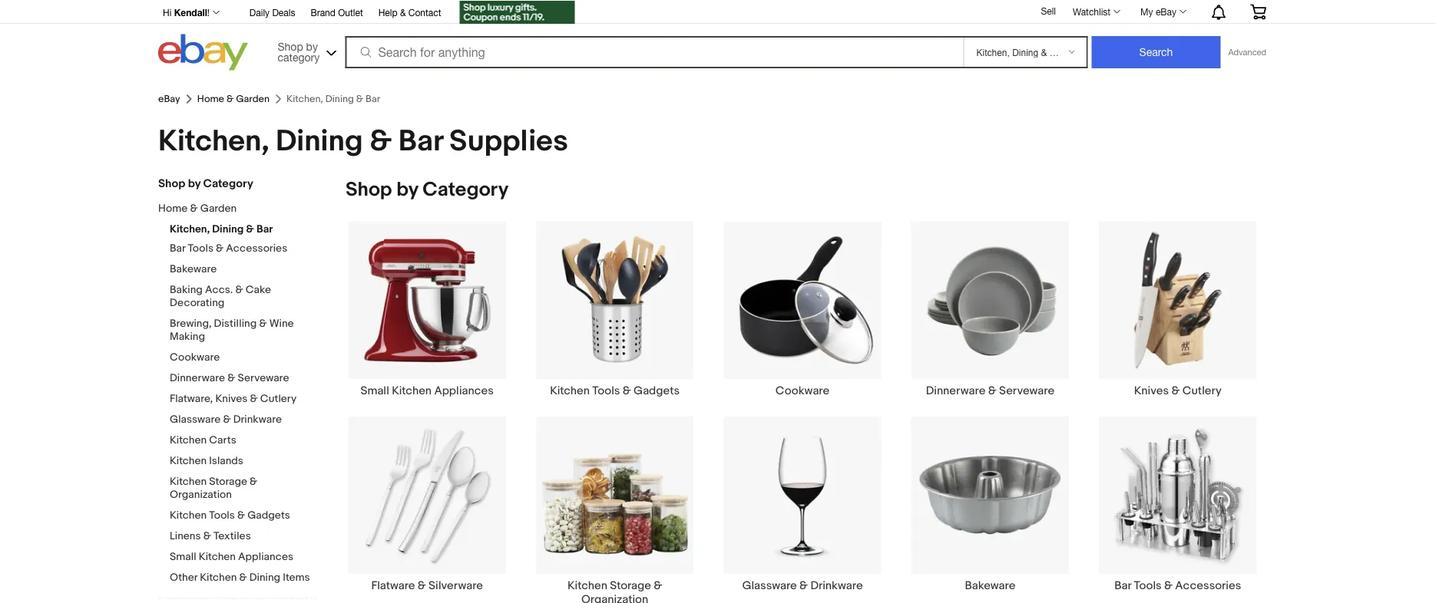 Task type: describe. For each thing, give the bounding box(es) containing it.
0 vertical spatial kitchen,
[[158, 124, 269, 159]]

& inside kitchen storage & organization
[[654, 579, 662, 593]]

category for bottom home & garden link
[[203, 177, 253, 191]]

advanced link
[[1221, 37, 1274, 68]]

cutlery inside home & garden kitchen, dining & bar bar tools & accessories bakeware baking accs. & cake decorating brewing, distilling & wine making cookware dinnerware & serveware flatware, knives & cutlery glassware & drinkware kitchen carts kitchen islands kitchen storage & organization kitchen tools & gadgets linens & textiles small kitchen appliances other kitchen & dining items
[[260, 393, 297, 406]]

accs.
[[205, 284, 233, 297]]

home & garden
[[197, 93, 270, 105]]

linens & textiles link
[[170, 530, 316, 545]]

small inside small kitchen appliances link
[[361, 384, 389, 398]]

1 horizontal spatial kitchen tools & gadgets link
[[521, 221, 709, 398]]

home & garden kitchen, dining & bar bar tools & accessories bakeware baking accs. & cake decorating brewing, distilling & wine making cookware dinnerware & serveware flatware, knives & cutlery glassware & drinkware kitchen carts kitchen islands kitchen storage & organization kitchen tools & gadgets linens & textiles small kitchen appliances other kitchen & dining items
[[158, 202, 310, 585]]

contact
[[409, 7, 441, 18]]

flatware & silverware
[[371, 579, 483, 593]]

by for bottom home & garden link
[[188, 177, 201, 191]]

daily deals link
[[250, 5, 295, 22]]

brewing,
[[170, 318, 212, 331]]

help
[[378, 7, 398, 18]]

Search for anything text field
[[348, 38, 961, 67]]

distilling
[[214, 318, 257, 331]]

category
[[278, 51, 320, 63]]

0 horizontal spatial bakeware link
[[170, 263, 316, 278]]

0 horizontal spatial kitchen storage & organization link
[[170, 476, 316, 504]]

shop for the top small kitchen appliances link
[[346, 178, 392, 202]]

kitchen tools & gadgets
[[550, 384, 680, 398]]

storage inside home & garden kitchen, dining & bar bar tools & accessories bakeware baking accs. & cake decorating brewing, distilling & wine making cookware dinnerware & serveware flatware, knives & cutlery glassware & drinkware kitchen carts kitchen islands kitchen storage & organization kitchen tools & gadgets linens & textiles small kitchen appliances other kitchen & dining items
[[209, 476, 247, 489]]

2 vertical spatial dining
[[249, 572, 281, 585]]

0 vertical spatial small kitchen appliances link
[[333, 221, 521, 398]]

1 vertical spatial bakeware
[[965, 579, 1016, 593]]

other kitchen & dining items link
[[170, 572, 316, 587]]

gadgets inside home & garden kitchen, dining & bar bar tools & accessories bakeware baking accs. & cake decorating brewing, distilling & wine making cookware dinnerware & serveware flatware, knives & cutlery glassware & drinkware kitchen carts kitchen islands kitchen storage & organization kitchen tools & gadgets linens & textiles small kitchen appliances other kitchen & dining items
[[247, 510, 290, 523]]

kitchen inside kitchen storage & organization
[[568, 579, 608, 593]]

baking
[[170, 284, 203, 297]]

flatware & silverware link
[[333, 416, 521, 604]]

organization inside home & garden kitchen, dining & bar bar tools & accessories bakeware baking accs. & cake decorating brewing, distilling & wine making cookware dinnerware & serveware flatware, knives & cutlery glassware & drinkware kitchen carts kitchen islands kitchen storage & organization kitchen tools & gadgets linens & textiles small kitchen appliances other kitchen & dining items
[[170, 489, 232, 502]]

0 vertical spatial dining
[[276, 124, 363, 159]]

category for the top small kitchen appliances link
[[423, 178, 509, 202]]

garden for home & garden kitchen, dining & bar bar tools & accessories bakeware baking accs. & cake decorating brewing, distilling & wine making cookware dinnerware & serveware flatware, knives & cutlery glassware & drinkware kitchen carts kitchen islands kitchen storage & organization kitchen tools & gadgets linens & textiles small kitchen appliances other kitchen & dining items
[[200, 202, 237, 215]]

brand outlet link
[[311, 5, 363, 22]]

daily
[[250, 7, 270, 18]]

bar tools & accessories
[[1115, 579, 1242, 593]]

1 horizontal spatial cookware link
[[709, 221, 897, 398]]

knives inside home & garden kitchen, dining & bar bar tools & accessories bakeware baking accs. & cake decorating brewing, distilling & wine making cookware dinnerware & serveware flatware, knives & cutlery glassware & drinkware kitchen carts kitchen islands kitchen storage & organization kitchen tools & gadgets linens & textiles small kitchen appliances other kitchen & dining items
[[215, 393, 248, 406]]

1 horizontal spatial cutlery
[[1183, 384, 1222, 398]]

kitchen, dining & bar supplies
[[158, 124, 568, 159]]

brewing, distilling & wine making link
[[170, 318, 316, 345]]

& inside dinnerware & serveware link
[[988, 384, 997, 398]]

my
[[1141, 6, 1154, 17]]

carts
[[209, 434, 236, 447]]

flatware, knives & cutlery link
[[170, 393, 316, 408]]

glassware & drinkware
[[742, 579, 863, 593]]

0 horizontal spatial kitchen tools & gadgets link
[[170, 510, 316, 524]]

1 horizontal spatial gadgets
[[634, 384, 680, 398]]

making
[[170, 331, 205, 344]]

cookware inside cookware link
[[776, 384, 830, 398]]

cookware inside home & garden kitchen, dining & bar bar tools & accessories bakeware baking accs. & cake decorating brewing, distilling & wine making cookware dinnerware & serveware flatware, knives & cutlery glassware & drinkware kitchen carts kitchen islands kitchen storage & organization kitchen tools & gadgets linens & textiles small kitchen appliances other kitchen & dining items
[[170, 351, 220, 365]]

organization inside kitchen storage & organization
[[582, 593, 649, 604]]

watchlist
[[1073, 6, 1111, 17]]

islands
[[209, 455, 243, 468]]

flatware,
[[170, 393, 213, 406]]

serveware inside home & garden kitchen, dining & bar bar tools & accessories bakeware baking accs. & cake decorating brewing, distilling & wine making cookware dinnerware & serveware flatware, knives & cutlery glassware & drinkware kitchen carts kitchen islands kitchen storage & organization kitchen tools & gadgets linens & textiles small kitchen appliances other kitchen & dining items
[[238, 372, 289, 385]]

bakeware inside home & garden kitchen, dining & bar bar tools & accessories bakeware baking accs. & cake decorating brewing, distilling & wine making cookware dinnerware & serveware flatware, knives & cutlery glassware & drinkware kitchen carts kitchen islands kitchen storage & organization kitchen tools & gadgets linens & textiles small kitchen appliances other kitchen & dining items
[[170, 263, 217, 276]]

flatware
[[371, 579, 415, 593]]

textiles
[[213, 530, 251, 544]]

sell
[[1041, 5, 1056, 16]]

ebay link
[[158, 93, 180, 105]]

storage inside kitchen storage & organization
[[610, 579, 651, 593]]

1 vertical spatial dining
[[212, 223, 244, 236]]

shop by category banner
[[154, 0, 1278, 75]]



Task type: locate. For each thing, give the bounding box(es) containing it.
kitchen storage & organization link
[[521, 416, 709, 604], [170, 476, 316, 504]]

1 vertical spatial cookware
[[776, 384, 830, 398]]

&
[[400, 7, 406, 18], [227, 93, 234, 105], [370, 124, 392, 159], [190, 202, 198, 215], [246, 223, 254, 236], [216, 242, 224, 255], [235, 284, 243, 297], [259, 318, 267, 331], [228, 372, 235, 385], [623, 384, 631, 398], [988, 384, 997, 398], [1172, 384, 1180, 398], [250, 393, 258, 406], [223, 414, 231, 427], [250, 476, 258, 489], [237, 510, 245, 523], [203, 530, 211, 544], [239, 572, 247, 585], [418, 579, 426, 593], [654, 579, 662, 593], [800, 579, 808, 593], [1165, 579, 1173, 593]]

1 horizontal spatial shop
[[278, 40, 303, 53]]

cookware link
[[709, 221, 897, 398], [170, 351, 316, 366]]

0 horizontal spatial home
[[158, 202, 188, 215]]

items
[[283, 572, 310, 585]]

knives
[[1134, 384, 1169, 398], [215, 393, 248, 406]]

1 horizontal spatial serveware
[[999, 384, 1055, 398]]

shop by category
[[278, 40, 320, 63]]

0 vertical spatial storage
[[209, 476, 247, 489]]

shop for bottom home & garden link
[[158, 177, 185, 191]]

0 horizontal spatial ebay
[[158, 93, 180, 105]]

0 vertical spatial ebay
[[1156, 6, 1177, 17]]

!
[[207, 7, 210, 18]]

1 vertical spatial home
[[158, 202, 188, 215]]

small kitchen appliances link
[[333, 221, 521, 398], [170, 551, 316, 566]]

small
[[361, 384, 389, 398], [170, 551, 196, 564]]

0 horizontal spatial small kitchen appliances link
[[170, 551, 316, 566]]

0 vertical spatial glassware
[[170, 414, 221, 427]]

1 vertical spatial glassware
[[742, 579, 797, 593]]

1 horizontal spatial ebay
[[1156, 6, 1177, 17]]

ebay
[[1156, 6, 1177, 17], [158, 93, 180, 105]]

1 vertical spatial drinkware
[[811, 579, 863, 593]]

bar tools & accessories link
[[170, 242, 316, 257], [1084, 416, 1272, 604]]

0 horizontal spatial cookware
[[170, 351, 220, 365]]

1 vertical spatial bakeware link
[[897, 416, 1084, 604]]

0 horizontal spatial glassware & drinkware link
[[170, 414, 316, 428]]

appliances inside home & garden kitchen, dining & bar bar tools & accessories bakeware baking accs. & cake decorating brewing, distilling & wine making cookware dinnerware & serveware flatware, knives & cutlery glassware & drinkware kitchen carts kitchen islands kitchen storage & organization kitchen tools & gadgets linens & textiles small kitchen appliances other kitchen & dining items
[[238, 551, 294, 564]]

0 horizontal spatial gadgets
[[247, 510, 290, 523]]

kendall
[[174, 7, 207, 18]]

kitchen, inside home & garden kitchen, dining & bar bar tools & accessories bakeware baking accs. & cake decorating brewing, distilling & wine making cookware dinnerware & serveware flatware, knives & cutlery glassware & drinkware kitchen carts kitchen islands kitchen storage & organization kitchen tools & gadgets linens & textiles small kitchen appliances other kitchen & dining items
[[170, 223, 210, 236]]

0 horizontal spatial organization
[[170, 489, 232, 502]]

0 horizontal spatial knives
[[215, 393, 248, 406]]

home for home & garden
[[197, 93, 224, 105]]

0 horizontal spatial appliances
[[238, 551, 294, 564]]

0 horizontal spatial dinnerware
[[170, 372, 225, 385]]

none submit inside the shop by category banner
[[1092, 36, 1221, 68]]

1 vertical spatial accessories
[[1176, 579, 1242, 593]]

0 vertical spatial bar tools & accessories link
[[170, 242, 316, 257]]

garden for home & garden
[[236, 93, 270, 105]]

0 vertical spatial kitchen tools & gadgets link
[[521, 221, 709, 398]]

0 horizontal spatial drinkware
[[233, 414, 282, 427]]

brand outlet
[[311, 7, 363, 18]]

0 vertical spatial cookware
[[170, 351, 220, 365]]

1 vertical spatial bar tools & accessories link
[[1084, 416, 1272, 604]]

1 horizontal spatial bakeware link
[[897, 416, 1084, 604]]

cookware
[[170, 351, 220, 365], [776, 384, 830, 398]]

0 vertical spatial bakeware
[[170, 263, 217, 276]]

1 vertical spatial small
[[170, 551, 196, 564]]

home for home & garden kitchen, dining & bar bar tools & accessories bakeware baking accs. & cake decorating brewing, distilling & wine making cookware dinnerware & serveware flatware, knives & cutlery glassware & drinkware kitchen carts kitchen islands kitchen storage & organization kitchen tools & gadgets linens & textiles small kitchen appliances other kitchen & dining items
[[158, 202, 188, 215]]

home inside home & garden kitchen, dining & bar bar tools & accessories bakeware baking accs. & cake decorating brewing, distilling & wine making cookware dinnerware & serveware flatware, knives & cutlery glassware & drinkware kitchen carts kitchen islands kitchen storage & organization kitchen tools & gadgets linens & textiles small kitchen appliances other kitchen & dining items
[[158, 202, 188, 215]]

knives & cutlery
[[1134, 384, 1222, 398]]

gadgets
[[634, 384, 680, 398], [247, 510, 290, 523]]

shop by category
[[158, 177, 253, 191], [346, 178, 509, 202]]

category
[[203, 177, 253, 191], [423, 178, 509, 202]]

brand
[[311, 7, 336, 18]]

deals
[[272, 7, 295, 18]]

0 vertical spatial bakeware link
[[170, 263, 316, 278]]

1 vertical spatial small kitchen appliances link
[[170, 551, 316, 566]]

linens
[[170, 530, 201, 544]]

0 horizontal spatial accessories
[[226, 242, 287, 255]]

None submit
[[1092, 36, 1221, 68]]

other
[[170, 572, 198, 585]]

garden inside home & garden kitchen, dining & bar bar tools & accessories bakeware baking accs. & cake decorating brewing, distilling & wine making cookware dinnerware & serveware flatware, knives & cutlery glassware & drinkware kitchen carts kitchen islands kitchen storage & organization kitchen tools & gadgets linens & textiles small kitchen appliances other kitchen & dining items
[[200, 202, 237, 215]]

1 horizontal spatial home
[[197, 93, 224, 105]]

0 horizontal spatial dinnerware & serveware link
[[170, 372, 316, 387]]

knives & cutlery link
[[1084, 221, 1272, 398]]

1 horizontal spatial storage
[[610, 579, 651, 593]]

glassware inside home & garden kitchen, dining & bar bar tools & accessories bakeware baking accs. & cake decorating brewing, distilling & wine making cookware dinnerware & serveware flatware, knives & cutlery glassware & drinkware kitchen carts kitchen islands kitchen storage & organization kitchen tools & gadgets linens & textiles small kitchen appliances other kitchen & dining items
[[170, 414, 221, 427]]

my ebay link
[[1132, 2, 1194, 21]]

1 vertical spatial garden
[[200, 202, 237, 215]]

1 horizontal spatial glassware
[[742, 579, 797, 593]]

& inside help & contact link
[[400, 7, 406, 18]]

1 horizontal spatial dinnerware
[[926, 384, 986, 398]]

your shopping cart image
[[1250, 4, 1268, 19]]

0 vertical spatial garden
[[236, 93, 270, 105]]

1 horizontal spatial organization
[[582, 593, 649, 604]]

bakeware
[[170, 263, 217, 276], [965, 579, 1016, 593]]

watchlist link
[[1065, 2, 1128, 21]]

shop by category for flatware & silverware "link"
[[346, 178, 509, 202]]

account navigation
[[154, 0, 1278, 26]]

1 horizontal spatial small kitchen appliances link
[[333, 221, 521, 398]]

0 horizontal spatial category
[[203, 177, 253, 191]]

help & contact link
[[378, 5, 441, 22]]

bakeware link
[[170, 263, 316, 278], [897, 416, 1084, 604]]

0 horizontal spatial small
[[170, 551, 196, 564]]

storage
[[209, 476, 247, 489], [610, 579, 651, 593]]

0 horizontal spatial serveware
[[238, 372, 289, 385]]

1 horizontal spatial appliances
[[434, 384, 494, 398]]

1 horizontal spatial bar tools & accessories link
[[1084, 416, 1272, 604]]

ebay inside my ebay link
[[1156, 6, 1177, 17]]

1 horizontal spatial kitchen storage & organization link
[[521, 416, 709, 604]]

daily deals
[[250, 7, 295, 18]]

1 horizontal spatial by
[[306, 40, 318, 53]]

2 horizontal spatial shop
[[346, 178, 392, 202]]

0 horizontal spatial cutlery
[[260, 393, 297, 406]]

cake
[[246, 284, 271, 297]]

kitchen, down home & garden
[[158, 124, 269, 159]]

0 vertical spatial organization
[[170, 489, 232, 502]]

0 vertical spatial home
[[197, 93, 224, 105]]

shop by category button
[[271, 34, 340, 67]]

sell link
[[1034, 5, 1063, 16]]

appliances
[[434, 384, 494, 398], [238, 551, 294, 564]]

0 horizontal spatial storage
[[209, 476, 247, 489]]

0 vertical spatial appliances
[[434, 384, 494, 398]]

glassware & drinkware link
[[170, 414, 316, 428], [709, 416, 897, 604]]

& inside flatware & silverware "link"
[[418, 579, 426, 593]]

1 horizontal spatial cookware
[[776, 384, 830, 398]]

baking accs. & cake decorating link
[[170, 284, 316, 312]]

ebay right my
[[1156, 6, 1177, 17]]

1 horizontal spatial bakeware
[[965, 579, 1016, 593]]

kitchen, up the baking
[[170, 223, 210, 236]]

by inside shop by category
[[306, 40, 318, 53]]

1 horizontal spatial knives
[[1134, 384, 1169, 398]]

kitchen carts link
[[170, 434, 316, 449]]

wine
[[269, 318, 294, 331]]

advanced
[[1229, 47, 1267, 57]]

0 horizontal spatial by
[[188, 177, 201, 191]]

1 horizontal spatial glassware & drinkware link
[[709, 416, 897, 604]]

hi
[[163, 7, 172, 18]]

kitchen storage & organization
[[568, 579, 662, 604]]

supplies
[[449, 124, 568, 159]]

2 horizontal spatial by
[[397, 178, 418, 202]]

organization
[[170, 489, 232, 502], [582, 593, 649, 604]]

shop
[[278, 40, 303, 53], [158, 177, 185, 191], [346, 178, 392, 202]]

1 vertical spatial kitchen,
[[170, 223, 210, 236]]

drinkware inside home & garden kitchen, dining & bar bar tools & accessories bakeware baking accs. & cake decorating brewing, distilling & wine making cookware dinnerware & serveware flatware, knives & cutlery glassware & drinkware kitchen carts kitchen islands kitchen storage & organization kitchen tools & gadgets linens & textiles small kitchen appliances other kitchen & dining items
[[233, 414, 282, 427]]

outlet
[[338, 7, 363, 18]]

dining
[[276, 124, 363, 159], [212, 223, 244, 236], [249, 572, 281, 585]]

1 horizontal spatial accessories
[[1176, 579, 1242, 593]]

1 vertical spatial organization
[[582, 593, 649, 604]]

drinkware
[[233, 414, 282, 427], [811, 579, 863, 593]]

kitchen islands link
[[170, 455, 316, 470]]

garden
[[236, 93, 270, 105], [200, 202, 237, 215]]

1 vertical spatial kitchen tools & gadgets link
[[170, 510, 316, 524]]

0 vertical spatial small
[[361, 384, 389, 398]]

shop inside shop by category
[[278, 40, 303, 53]]

kitchen
[[392, 384, 432, 398], [550, 384, 590, 398], [170, 434, 207, 447], [170, 455, 207, 468], [170, 476, 207, 489], [170, 510, 207, 523], [199, 551, 236, 564], [200, 572, 237, 585], [568, 579, 608, 593]]

1 horizontal spatial small
[[361, 384, 389, 398]]

serveware
[[238, 372, 289, 385], [999, 384, 1055, 398]]

home & garden link
[[197, 93, 270, 105], [158, 202, 304, 217]]

decorating
[[170, 297, 225, 310]]

kitchen,
[[158, 124, 269, 159], [170, 223, 210, 236]]

accessories
[[226, 242, 287, 255], [1176, 579, 1242, 593]]

my ebay
[[1141, 6, 1177, 17]]

0 horizontal spatial glassware
[[170, 414, 221, 427]]

dinnerware & serveware
[[926, 384, 1055, 398]]

1 horizontal spatial shop by category
[[346, 178, 509, 202]]

tools
[[188, 242, 214, 255], [593, 384, 620, 398], [209, 510, 235, 523], [1134, 579, 1162, 593]]

small inside home & garden kitchen, dining & bar bar tools & accessories bakeware baking accs. & cake decorating brewing, distilling & wine making cookware dinnerware & serveware flatware, knives & cutlery glassware & drinkware kitchen carts kitchen islands kitchen storage & organization kitchen tools & gadgets linens & textiles small kitchen appliances other kitchen & dining items
[[170, 551, 196, 564]]

silverware
[[429, 579, 483, 593]]

1 vertical spatial gadgets
[[247, 510, 290, 523]]

dinnerware
[[170, 372, 225, 385], [926, 384, 986, 398]]

0 horizontal spatial shop
[[158, 177, 185, 191]]

dinnerware & serveware link
[[897, 221, 1084, 398], [170, 372, 316, 387]]

glassware
[[170, 414, 221, 427], [742, 579, 797, 593]]

1 horizontal spatial drinkware
[[811, 579, 863, 593]]

1 horizontal spatial dinnerware & serveware link
[[897, 221, 1084, 398]]

ebay left home & garden
[[158, 93, 180, 105]]

0 vertical spatial drinkware
[[233, 414, 282, 427]]

1 vertical spatial appliances
[[238, 551, 294, 564]]

by for the top small kitchen appliances link
[[397, 178, 418, 202]]

1 vertical spatial ebay
[[158, 93, 180, 105]]

1 horizontal spatial category
[[423, 178, 509, 202]]

hi kendall !
[[163, 7, 210, 18]]

help & contact
[[378, 7, 441, 18]]

dinnerware inside dinnerware & serveware link
[[926, 384, 986, 398]]

get the coupon image
[[460, 1, 575, 24]]

0 vertical spatial accessories
[[226, 242, 287, 255]]

0 horizontal spatial bakeware
[[170, 263, 217, 276]]

small kitchen appliances
[[361, 384, 494, 398]]

dinnerware inside home & garden kitchen, dining & bar bar tools & accessories bakeware baking accs. & cake decorating brewing, distilling & wine making cookware dinnerware & serveware flatware, knives & cutlery glassware & drinkware kitchen carts kitchen islands kitchen storage & organization kitchen tools & gadgets linens & textiles small kitchen appliances other kitchen & dining items
[[170, 372, 225, 385]]

1 vertical spatial home & garden link
[[158, 202, 304, 217]]

0 vertical spatial home & garden link
[[197, 93, 270, 105]]

0 horizontal spatial bar tools & accessories link
[[170, 242, 316, 257]]

accessories inside home & garden kitchen, dining & bar bar tools & accessories bakeware baking accs. & cake decorating brewing, distilling & wine making cookware dinnerware & serveware flatware, knives & cutlery glassware & drinkware kitchen carts kitchen islands kitchen storage & organization kitchen tools & gadgets linens & textiles small kitchen appliances other kitchen & dining items
[[226, 242, 287, 255]]

0 vertical spatial gadgets
[[634, 384, 680, 398]]

bar
[[399, 124, 443, 159], [257, 223, 273, 236], [170, 242, 185, 255], [1115, 579, 1132, 593]]

1 vertical spatial storage
[[610, 579, 651, 593]]

0 horizontal spatial shop by category
[[158, 177, 253, 191]]

shop by category for brewing, distilling & wine making link
[[158, 177, 253, 191]]

kitchen tools & gadgets link
[[521, 221, 709, 398], [170, 510, 316, 524]]

cutlery
[[1183, 384, 1222, 398], [260, 393, 297, 406]]

0 horizontal spatial cookware link
[[170, 351, 316, 366]]

& inside the knives & cutlery link
[[1172, 384, 1180, 398]]



Task type: vqa. For each thing, say whether or not it's contained in the screenshot.
Natural & Alternative Remedies on the right of page
no



